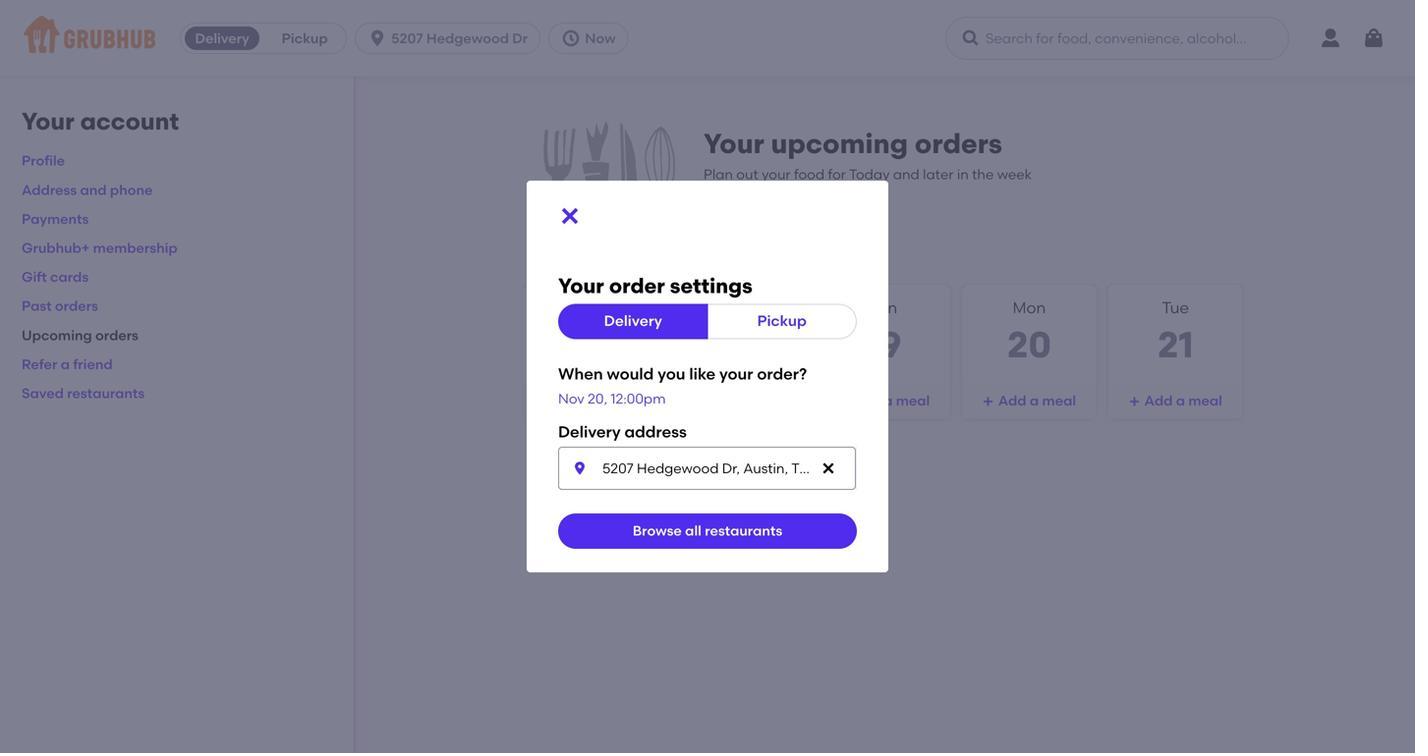 Task type: describe. For each thing, give the bounding box(es) containing it.
3 add a meal from the left
[[998, 393, 1076, 409]]

0 horizontal spatial and
[[80, 182, 107, 198]]

delivery button for pickup button to the bottom
[[558, 304, 708, 340]]

Search Address search field
[[558, 447, 856, 490]]

out
[[737, 166, 759, 183]]

when
[[558, 365, 603, 384]]

refer a friend
[[22, 356, 113, 373]]

today 17
[[567, 298, 614, 367]]

upcoming
[[22, 327, 92, 344]]

browse all restaurants
[[633, 523, 783, 540]]

browse
[[633, 523, 682, 540]]

1 vertical spatial delivery
[[604, 313, 662, 330]]

mon 20
[[1007, 298, 1052, 367]]

2 add a meal from the left
[[852, 393, 930, 409]]

18
[[718, 323, 756, 367]]

refer a friend link
[[22, 356, 113, 373]]

your for account
[[22, 107, 75, 136]]

payments
[[22, 211, 89, 227]]

your for order
[[558, 274, 604, 299]]

profile
[[22, 153, 65, 169]]

nov
[[558, 391, 585, 407]]

gift
[[22, 269, 47, 286]]

mon
[[1013, 298, 1046, 318]]

delivery
[[558, 422, 621, 442]]

payments link
[[22, 211, 89, 227]]

21
[[1158, 323, 1194, 367]]

grubhub+ membership
[[22, 240, 178, 257]]

a for refer a friend link on the top of page
[[61, 356, 70, 373]]

now button
[[549, 23, 637, 54]]

svg image inside 5207 hedgewood dr "button"
[[368, 29, 387, 48]]

your account
[[22, 107, 179, 136]]

grubhub+
[[22, 240, 90, 257]]

4 add from the left
[[1145, 393, 1173, 409]]

1 vertical spatial today
[[567, 298, 614, 318]]

settings
[[670, 274, 753, 299]]

grubhub+ membership link
[[22, 240, 178, 257]]

profile link
[[22, 153, 65, 169]]

upcoming orders
[[22, 327, 139, 344]]

orders for upcoming orders
[[95, 327, 139, 344]]

cards
[[50, 269, 89, 286]]

4 meal from the left
[[1189, 393, 1223, 409]]

friend
[[73, 356, 113, 373]]

5207
[[391, 30, 423, 47]]

upcoming
[[771, 127, 908, 160]]

food
[[794, 166, 825, 183]]

3 add from the left
[[998, 393, 1027, 409]]

sun
[[869, 298, 898, 318]]

0 vertical spatial pickup button
[[264, 23, 346, 54]]

address
[[22, 182, 77, 198]]

your inside your upcoming orders plan out your food for today and later in the week
[[762, 166, 791, 183]]

gift cards
[[22, 269, 89, 286]]

phone
[[110, 182, 153, 198]]

add a meal button for 21
[[1109, 384, 1243, 419]]

saved restaurants
[[22, 385, 145, 402]]

hedgewood
[[427, 30, 509, 47]]

0 horizontal spatial restaurants
[[67, 385, 145, 402]]

you
[[658, 365, 686, 384]]

your upcoming orders plan out your food for today and later in the week
[[704, 127, 1032, 183]]

a for add a meal button for 19
[[884, 393, 893, 409]]

your order settings
[[558, 274, 753, 299]]

tue
[[1162, 298, 1189, 318]]

in
[[957, 166, 969, 183]]

now
[[585, 30, 616, 47]]

past
[[22, 298, 52, 315]]

pickup inside main navigation navigation
[[282, 30, 328, 47]]

sun 19
[[865, 298, 902, 367]]

12:00pm
[[611, 391, 666, 407]]

1 vertical spatial pickup button
[[707, 304, 857, 340]]

add a meal button for 20
[[963, 384, 1096, 419]]

dr
[[512, 30, 528, 47]]

order
[[609, 274, 665, 299]]



Task type: vqa. For each thing, say whether or not it's contained in the screenshot.
topmost Classic
no



Task type: locate. For each thing, give the bounding box(es) containing it.
a right nov in the bottom of the page
[[591, 393, 600, 409]]

1 add a meal from the left
[[560, 393, 638, 409]]

1 vertical spatial delivery button
[[558, 304, 708, 340]]

today up 17 at the left of the page
[[567, 298, 614, 318]]

delivery button for topmost pickup button
[[181, 23, 264, 54]]

1 horizontal spatial pickup button
[[707, 304, 857, 340]]

orders for past orders
[[55, 298, 98, 315]]

add down 20
[[998, 393, 1027, 409]]

0 vertical spatial your
[[762, 166, 791, 183]]

restaurants down friend
[[67, 385, 145, 402]]

and left later
[[893, 166, 920, 183]]

your right like
[[720, 365, 753, 384]]

address
[[625, 422, 687, 442]]

tue 21
[[1158, 298, 1194, 367]]

orders inside your upcoming orders plan out your food for today and later in the week
[[915, 127, 1003, 160]]

a down 20
[[1030, 393, 1039, 409]]

orders
[[915, 127, 1003, 160], [55, 298, 98, 315], [95, 327, 139, 344]]

add a meal button down 19
[[816, 384, 950, 419]]

2 horizontal spatial your
[[704, 127, 765, 160]]

0 vertical spatial delivery button
[[181, 23, 264, 54]]

sat
[[724, 298, 750, 318]]

when would you like your order? nov 20, 12:00pm
[[558, 365, 807, 407]]

later
[[923, 166, 954, 183]]

1 horizontal spatial and
[[893, 166, 920, 183]]

add a meal button for 19
[[816, 384, 950, 419]]

restaurants inside button
[[705, 523, 783, 540]]

orders up upcoming orders
[[55, 298, 98, 315]]

membership
[[93, 240, 178, 257]]

and inside your upcoming orders plan out your food for today and later in the week
[[893, 166, 920, 183]]

like
[[689, 365, 716, 384]]

1 horizontal spatial today
[[849, 166, 890, 183]]

delivery inside main navigation navigation
[[195, 30, 249, 47]]

today right for
[[849, 166, 890, 183]]

2 vertical spatial orders
[[95, 327, 139, 344]]

5207 hedgewood dr
[[391, 30, 528, 47]]

0 horizontal spatial pickup button
[[264, 23, 346, 54]]

0 horizontal spatial pickup
[[282, 30, 328, 47]]

add down 21
[[1145, 393, 1173, 409]]

address and phone
[[22, 182, 153, 198]]

your
[[762, 166, 791, 183], [720, 365, 753, 384]]

add a meal button down 20
[[963, 384, 1096, 419]]

1 horizontal spatial delivery
[[604, 313, 662, 330]]

delivery address
[[558, 422, 687, 442]]

today
[[849, 166, 890, 183], [567, 298, 614, 318]]

0 vertical spatial pickup
[[282, 30, 328, 47]]

add
[[560, 393, 588, 409], [852, 393, 881, 409], [998, 393, 1027, 409], [1145, 393, 1173, 409]]

add a meal up delivery
[[560, 393, 638, 409]]

svg image
[[1362, 27, 1386, 50], [368, 29, 387, 48], [562, 29, 581, 48], [961, 29, 981, 48], [558, 205, 582, 228], [983, 396, 995, 408], [1129, 396, 1141, 408], [572, 461, 588, 477], [821, 461, 837, 477]]

3 meal from the left
[[1043, 393, 1076, 409]]

and left phone
[[80, 182, 107, 198]]

delivery
[[195, 30, 249, 47], [604, 313, 662, 330]]

past orders link
[[22, 298, 98, 315]]

add a meal down 21
[[1145, 393, 1223, 409]]

pickup
[[282, 30, 328, 47], [757, 313, 807, 330]]

svg image inside now button
[[562, 29, 581, 48]]

1 add a meal button from the left
[[524, 384, 658, 419]]

restaurants
[[67, 385, 145, 402], [705, 523, 783, 540]]

add a meal button down 21
[[1109, 384, 1243, 419]]

2 meal from the left
[[896, 393, 930, 409]]

meal down 19
[[896, 393, 930, 409]]

0 horizontal spatial your
[[720, 365, 753, 384]]

add a meal
[[560, 393, 638, 409], [852, 393, 930, 409], [998, 393, 1076, 409], [1145, 393, 1223, 409]]

saved
[[22, 385, 64, 402]]

sat 18
[[718, 298, 756, 367]]

1 add from the left
[[560, 393, 588, 409]]

address and phone link
[[22, 182, 153, 198]]

main navigation navigation
[[0, 0, 1416, 77]]

a right refer
[[61, 356, 70, 373]]

1 vertical spatial your
[[720, 365, 753, 384]]

0 horizontal spatial delivery button
[[181, 23, 264, 54]]

1 horizontal spatial your
[[762, 166, 791, 183]]

account
[[80, 107, 179, 136]]

add a meal button
[[524, 384, 658, 419], [816, 384, 950, 419], [963, 384, 1096, 419], [1109, 384, 1243, 419]]

meal down 20
[[1043, 393, 1076, 409]]

0 horizontal spatial today
[[567, 298, 614, 318]]

your left order
[[558, 274, 604, 299]]

gift cards link
[[22, 269, 89, 286]]

add a meal button up delivery
[[524, 384, 658, 419]]

nov 20, 12:00pm link
[[558, 391, 666, 407]]

0 vertical spatial today
[[849, 166, 890, 183]]

your right out
[[762, 166, 791, 183]]

a down 21
[[1176, 393, 1186, 409]]

add a meal down 19
[[852, 393, 930, 409]]

add a meal button for 17
[[524, 384, 658, 419]]

pickup button
[[264, 23, 346, 54], [707, 304, 857, 340]]

plan
[[704, 166, 733, 183]]

upcoming orders link
[[22, 327, 139, 344]]

20
[[1007, 323, 1052, 367]]

meal
[[604, 393, 638, 409], [896, 393, 930, 409], [1043, 393, 1076, 409], [1189, 393, 1223, 409]]

the
[[972, 166, 994, 183]]

week
[[998, 166, 1032, 183]]

saved restaurants link
[[22, 385, 145, 402]]

meal down 21
[[1189, 393, 1223, 409]]

for
[[828, 166, 846, 183]]

0 vertical spatial restaurants
[[67, 385, 145, 402]]

add down 19
[[852, 393, 881, 409]]

would
[[607, 365, 654, 384]]

0 horizontal spatial delivery
[[195, 30, 249, 47]]

1 horizontal spatial pickup
[[757, 313, 807, 330]]

19
[[865, 323, 902, 367]]

4 add a meal from the left
[[1145, 393, 1223, 409]]

1 vertical spatial pickup
[[757, 313, 807, 330]]

your inside your upcoming orders plan out your food for today and later in the week
[[704, 127, 765, 160]]

a
[[61, 356, 70, 373], [591, 393, 600, 409], [884, 393, 893, 409], [1030, 393, 1039, 409], [1176, 393, 1186, 409]]

delivery button inside main navigation navigation
[[181, 23, 264, 54]]

1 horizontal spatial restaurants
[[705, 523, 783, 540]]

restaurants right all
[[705, 523, 783, 540]]

your up profile
[[22, 107, 75, 136]]

past orders
[[22, 298, 98, 315]]

a for 17's add a meal button
[[591, 393, 600, 409]]

your inside when would you like your order? nov 20, 12:00pm
[[720, 365, 753, 384]]

orders up in
[[915, 127, 1003, 160]]

refer
[[22, 356, 57, 373]]

1 meal from the left
[[604, 393, 638, 409]]

a down 19
[[884, 393, 893, 409]]

your for upcoming
[[704, 127, 765, 160]]

1 vertical spatial restaurants
[[705, 523, 783, 540]]

4 add a meal button from the left
[[1109, 384, 1243, 419]]

2 add from the left
[[852, 393, 881, 409]]

5207 hedgewood dr button
[[355, 23, 549, 54]]

3 add a meal button from the left
[[963, 384, 1096, 419]]

1 horizontal spatial your
[[558, 274, 604, 299]]

20,
[[588, 391, 608, 407]]

order?
[[757, 365, 807, 384]]

browse all restaurants button
[[558, 514, 857, 549]]

orders up friend
[[95, 327, 139, 344]]

your up out
[[704, 127, 765, 160]]

delivery button
[[181, 23, 264, 54], [558, 304, 708, 340]]

add a meal down 20
[[998, 393, 1076, 409]]

1 horizontal spatial delivery button
[[558, 304, 708, 340]]

and
[[893, 166, 920, 183], [80, 182, 107, 198]]

0 vertical spatial delivery
[[195, 30, 249, 47]]

2 add a meal button from the left
[[816, 384, 950, 419]]

17
[[574, 323, 608, 367]]

meal down would
[[604, 393, 638, 409]]

today inside your upcoming orders plan out your food for today and later in the week
[[849, 166, 890, 183]]

all
[[685, 523, 702, 540]]

1 vertical spatial orders
[[55, 298, 98, 315]]

add down when
[[560, 393, 588, 409]]

0 horizontal spatial your
[[22, 107, 75, 136]]

0 vertical spatial orders
[[915, 127, 1003, 160]]

your
[[22, 107, 75, 136], [704, 127, 765, 160], [558, 274, 604, 299]]



